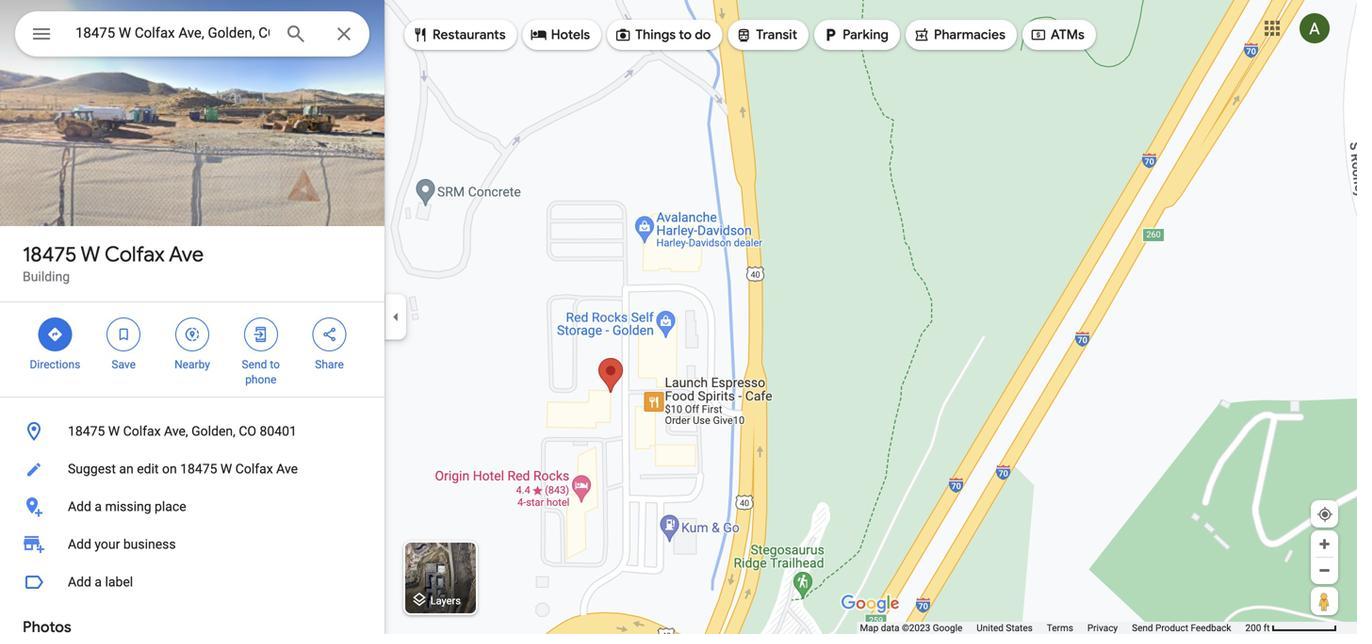 Task type: describe. For each thing, give the bounding box(es) containing it.
©2023
[[902, 623, 931, 634]]

your
[[95, 537, 120, 552]]

colfax for ave,
[[123, 424, 161, 439]]

map
[[860, 623, 879, 634]]

80401
[[260, 424, 297, 439]]


[[30, 20, 53, 48]]

golden,
[[191, 424, 235, 439]]

 pharmacies
[[913, 25, 1006, 45]]

hotels
[[551, 26, 590, 43]]

add a label button
[[0, 564, 385, 601]]

add your business
[[68, 537, 176, 552]]

suggest an edit on 18475 w colfax ave button
[[0, 451, 385, 488]]


[[822, 25, 839, 45]]

missing
[[105, 499, 151, 515]]

layers
[[430, 595, 461, 607]]


[[47, 324, 64, 345]]

 button
[[15, 11, 68, 60]]

a for label
[[95, 574, 102, 590]]

ave,
[[164, 424, 188, 439]]


[[1030, 25, 1047, 45]]

actions for 18475 w colfax ave region
[[0, 303, 385, 397]]

product
[[1156, 623, 1189, 634]]

18475 W Colfax Ave, Golden, CO 80401 field
[[15, 11, 369, 57]]

atms
[[1051, 26, 1085, 43]]

 atms
[[1030, 25, 1085, 45]]


[[321, 324, 338, 345]]

place
[[155, 499, 186, 515]]

footer inside google maps element
[[860, 622, 1246, 634]]

18475 w colfax ave, golden, co 80401 button
[[0, 413, 385, 451]]

colfax for ave
[[105, 241, 165, 268]]

on
[[162, 461, 177, 477]]

send product feedback button
[[1132, 622, 1231, 634]]

18475 w colfax ave, golden, co 80401
[[68, 424, 297, 439]]

 parking
[[822, 25, 889, 45]]

save
[[112, 358, 136, 371]]

 transit
[[735, 25, 797, 45]]

feedback
[[1191, 623, 1231, 634]]

2 vertical spatial colfax
[[235, 461, 273, 477]]

ave inside 18475 w colfax ave building
[[169, 241, 204, 268]]


[[615, 25, 632, 45]]

parking
[[843, 26, 889, 43]]

add for add a missing place
[[68, 499, 91, 515]]

send for send to phone
[[242, 358, 267, 371]]

terms
[[1047, 623, 1073, 634]]

united
[[977, 623, 1004, 634]]


[[184, 324, 201, 345]]

add for add a label
[[68, 574, 91, 590]]

add your business link
[[0, 526, 385, 564]]

zoom in image
[[1318, 537, 1332, 551]]

data
[[881, 623, 900, 634]]

18475 for ave
[[23, 241, 77, 268]]

 things to do
[[615, 25, 711, 45]]

send to phone
[[242, 358, 280, 386]]

200 ft button
[[1246, 623, 1337, 634]]

w for ave,
[[108, 424, 120, 439]]

to inside the send to phone
[[270, 358, 280, 371]]

suggest
[[68, 461, 116, 477]]



Task type: vqa. For each thing, say whether or not it's contained in the screenshot.


Task type: locate. For each thing, give the bounding box(es) containing it.
colfax down co
[[235, 461, 273, 477]]

1 vertical spatial ave
[[276, 461, 298, 477]]


[[913, 25, 930, 45]]

1 horizontal spatial to
[[679, 26, 692, 43]]

 hotels
[[530, 25, 590, 45]]

to up phone on the bottom of page
[[270, 358, 280, 371]]

1 vertical spatial a
[[95, 574, 102, 590]]

zoom out image
[[1318, 564, 1332, 578]]

1 vertical spatial colfax
[[123, 424, 161, 439]]

co
[[239, 424, 256, 439]]

0 vertical spatial 18475
[[23, 241, 77, 268]]

3 add from the top
[[68, 574, 91, 590]]

colfax
[[105, 241, 165, 268], [123, 424, 161, 439], [235, 461, 273, 477]]

a left missing at the bottom left of the page
[[95, 499, 102, 515]]

1 vertical spatial 18475
[[68, 424, 105, 439]]

200
[[1246, 623, 1261, 634]]

18475 for ave,
[[68, 424, 105, 439]]

1 add from the top
[[68, 499, 91, 515]]

2 horizontal spatial w
[[220, 461, 232, 477]]

add for add your business
[[68, 537, 91, 552]]

collapse side panel image
[[385, 307, 406, 328]]

none field inside 18475 w colfax ave, golden, co 80401 field
[[75, 22, 270, 44]]

0 horizontal spatial to
[[270, 358, 280, 371]]

edit
[[137, 461, 159, 477]]

united states
[[977, 623, 1033, 634]]

w
[[81, 241, 100, 268], [108, 424, 120, 439], [220, 461, 232, 477]]

colfax left ave,
[[123, 424, 161, 439]]

0 vertical spatial add
[[68, 499, 91, 515]]

add a missing place
[[68, 499, 186, 515]]

0 vertical spatial to
[[679, 26, 692, 43]]

add a missing place button
[[0, 488, 385, 526]]

18475 up suggest
[[68, 424, 105, 439]]

 restaurants
[[412, 25, 506, 45]]

send up phone on the bottom of page
[[242, 358, 267, 371]]

 search field
[[15, 11, 369, 60]]

1 vertical spatial send
[[1132, 623, 1153, 634]]

send inside send product feedback button
[[1132, 623, 1153, 634]]

send left product
[[1132, 623, 1153, 634]]

send for send product feedback
[[1132, 623, 1153, 634]]


[[252, 324, 269, 345]]

18475 right on
[[180, 461, 217, 477]]

send inside the send to phone
[[242, 358, 267, 371]]

a left the label at the bottom left
[[95, 574, 102, 590]]

google maps element
[[0, 0, 1357, 634]]

ave down the 80401
[[276, 461, 298, 477]]

add a label
[[68, 574, 133, 590]]

ave inside button
[[276, 461, 298, 477]]

ave
[[169, 241, 204, 268], [276, 461, 298, 477]]

phone
[[245, 373, 277, 386]]

directions
[[30, 358, 80, 371]]

ft
[[1264, 623, 1270, 634]]

restaurants
[[433, 26, 506, 43]]

add left your
[[68, 537, 91, 552]]

colfax up 
[[105, 241, 165, 268]]

footer
[[860, 622, 1246, 634]]

1 horizontal spatial ave
[[276, 461, 298, 477]]

label
[[105, 574, 133, 590]]

to
[[679, 26, 692, 43], [270, 358, 280, 371]]

privacy button
[[1088, 622, 1118, 634]]

18475 w colfax ave building
[[23, 241, 204, 285]]


[[412, 25, 429, 45]]

None field
[[75, 22, 270, 44]]

do
[[695, 26, 711, 43]]

privacy
[[1088, 623, 1118, 634]]

colfax inside 18475 w colfax ave building
[[105, 241, 165, 268]]


[[115, 324, 132, 345]]

share
[[315, 358, 344, 371]]

0 vertical spatial a
[[95, 499, 102, 515]]

18475 w colfax ave main content
[[0, 0, 385, 634]]

ave up 
[[169, 241, 204, 268]]

united states button
[[977, 622, 1033, 634]]

business
[[123, 537, 176, 552]]

2 vertical spatial w
[[220, 461, 232, 477]]

show street view coverage image
[[1311, 587, 1338, 615]]

0 horizontal spatial ave
[[169, 241, 204, 268]]

footer containing map data ©2023 google
[[860, 622, 1246, 634]]

things
[[635, 26, 676, 43]]

transit
[[756, 26, 797, 43]]

w for ave
[[81, 241, 100, 268]]

18475
[[23, 241, 77, 268], [68, 424, 105, 439], [180, 461, 217, 477]]


[[735, 25, 752, 45]]

map data ©2023 google
[[860, 623, 963, 634]]

1 vertical spatial w
[[108, 424, 120, 439]]

a
[[95, 499, 102, 515], [95, 574, 102, 590]]

add down suggest
[[68, 499, 91, 515]]

0 vertical spatial ave
[[169, 241, 204, 268]]

0 horizontal spatial send
[[242, 358, 267, 371]]

2 vertical spatial 18475
[[180, 461, 217, 477]]

1 a from the top
[[95, 499, 102, 515]]

to left do
[[679, 26, 692, 43]]

suggest an edit on 18475 w colfax ave
[[68, 461, 298, 477]]

0 vertical spatial send
[[242, 358, 267, 371]]

to inside the  things to do
[[679, 26, 692, 43]]

google
[[933, 623, 963, 634]]

states
[[1006, 623, 1033, 634]]

terms button
[[1047, 622, 1073, 634]]

show your location image
[[1317, 506, 1334, 523]]

1 vertical spatial add
[[68, 537, 91, 552]]

1 horizontal spatial send
[[1132, 623, 1153, 634]]

2 a from the top
[[95, 574, 102, 590]]

google account: angela cha  
(angela.cha@adept.ai) image
[[1300, 13, 1330, 43]]

send
[[242, 358, 267, 371], [1132, 623, 1153, 634]]

add
[[68, 499, 91, 515], [68, 537, 91, 552], [68, 574, 91, 590]]

w inside 18475 w colfax ave building
[[81, 241, 100, 268]]

2 add from the top
[[68, 537, 91, 552]]

a for missing
[[95, 499, 102, 515]]

0 vertical spatial colfax
[[105, 241, 165, 268]]

send product feedback
[[1132, 623, 1231, 634]]


[[530, 25, 547, 45]]

an
[[119, 461, 134, 477]]

pharmacies
[[934, 26, 1006, 43]]

18475 up building
[[23, 241, 77, 268]]

2 vertical spatial add
[[68, 574, 91, 590]]

0 horizontal spatial w
[[81, 241, 100, 268]]

building
[[23, 269, 70, 285]]

1 vertical spatial to
[[270, 358, 280, 371]]

1 horizontal spatial w
[[108, 424, 120, 439]]

nearby
[[174, 358, 210, 371]]

18475 inside 18475 w colfax ave building
[[23, 241, 77, 268]]

200 ft
[[1246, 623, 1270, 634]]

0 vertical spatial w
[[81, 241, 100, 268]]

add left the label at the bottom left
[[68, 574, 91, 590]]



